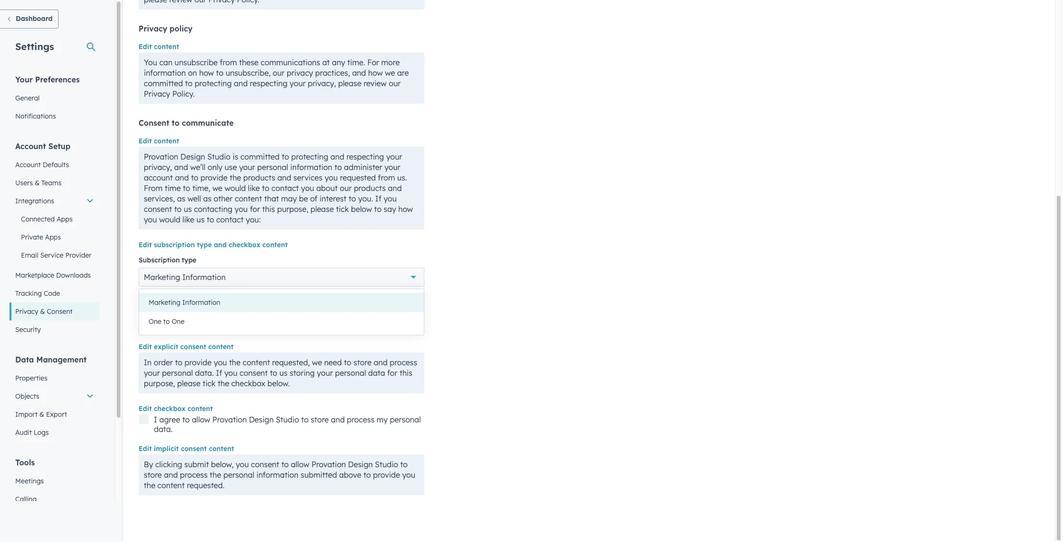 Task type: describe. For each thing, give the bounding box(es) containing it.
edit subscription type and checkbox content button
[[139, 239, 288, 251]]

design inside the i agree to allow provation design studio to store and process my personal data.
[[249, 415, 274, 424]]

provide inside in order to provide you the content requested, we need to store and process your personal data. if you consent to us storing your personal data for this purpose, please tick the checkbox below.
[[185, 358, 212, 367]]

0 horizontal spatial like
[[182, 215, 194, 224]]

interest
[[320, 194, 347, 203]]

need
[[324, 358, 342, 367]]

import
[[15, 410, 38, 419]]

administer
[[344, 162, 382, 172]]

store inside the i agree to allow provation design studio to store and process my personal data.
[[311, 415, 329, 424]]

personal down order
[[162, 368, 193, 378]]

communications for other
[[241, 298, 300, 307]]

studio inside provation design studio is committed to protecting and respecting your privacy, and we'll only use your personal information to administer your account and to provide the products and services you requested from us. from time to time, we would like to contact you about our products and services, as well as other content that may be of interest to you. if you consent to us contacting you for this purpose, please tick below to say how you would like us to contact you:
[[207, 152, 231, 161]]

you.
[[358, 194, 373, 203]]

content inside the by clicking submit below, you consent to allow provation design studio to store and process the personal information submitted above to provide you the content requested.
[[157, 481, 185, 490]]

we inside in order to provide you the content requested, we need to store and process your personal data. if you consent to us storing your personal data for this purpose, please tick the checkbox below.
[[312, 358, 322, 367]]

and down unsubscribe,
[[234, 79, 248, 88]]

this inside provation design studio is committed to protecting and respecting your privacy, and we'll only use your personal information to administer your account and to provide the products and services you requested from us. from time to time, we would like to contact you about our products and services, as well as other content that may be of interest to you. if you consent to us contacting you for this purpose, please tick below to say how you would like us to contact you:
[[262, 204, 275, 214]]

2 as from the left
[[203, 194, 212, 203]]

dashboard
[[16, 14, 53, 23]]

and inside in order to provide you the content requested, we need to store and process your personal data. if you consent to us storing your personal data for this purpose, please tick the checkbox below.
[[374, 358, 388, 367]]

if inside in order to provide you the content requested, we need to store and process your personal data. if you consent to us storing your personal data for this purpose, please tick the checkbox below.
[[216, 368, 222, 378]]

privacy policy
[[139, 24, 193, 33]]

consent inside account setup element
[[47, 307, 72, 316]]

email
[[21, 251, 38, 260]]

content inside provation design studio is committed to protecting and respecting your privacy, and we'll only use your personal information to administer your account and to provide the products and services you requested from us. from time to time, we would like to contact you about our products and services, as well as other content that may be of interest to you. if you consent to us contacting you for this purpose, please tick below to say how you would like us to contact you:
[[235, 194, 262, 203]]

edit implicit consent content
[[139, 444, 234, 453]]

below.
[[268, 379, 290, 388]]

consent inside the by clicking submit below, you consent to allow provation design studio to store and process the personal information submitted above to provide you the content requested.
[[251, 460, 279, 469]]

0 horizontal spatial how
[[199, 68, 214, 78]]

respecting inside you can unsubscribe from these communications at any time. for more information on how to unsubscribe, our privacy practices, and how we are committed to protecting and respecting your privacy, please review our privacy policy.
[[250, 79, 288, 88]]

and up administer
[[331, 152, 344, 161]]

time
[[165, 183, 181, 193]]

and up may
[[277, 173, 291, 182]]

consent inside in order to provide you the content requested, we need to store and process your personal data. if you consent to us storing your personal data for this purpose, please tick the checkbox below.
[[240, 368, 268, 378]]

information inside dropdown button
[[182, 272, 226, 282]]

settings
[[15, 40, 54, 52]]

edit for by clicking submit below, you consent to allow provation design studio to store and process the personal information submitted above to provide you the content requested.
[[139, 444, 152, 453]]

audit
[[15, 428, 32, 437]]

marketplace
[[15, 271, 54, 280]]

users & teams link
[[10, 174, 100, 192]]

edit content for you
[[139, 42, 179, 51]]

personal inside the i agree to allow provation design studio to store and process my personal data.
[[390, 415, 421, 424]]

consent to process data
[[139, 324, 231, 333]]

checkbox inside in order to provide you the content requested, we need to store and process your personal data. if you consent to us storing your personal data for this purpose, please tick the checkbox below.
[[231, 379, 265, 388]]

tracking code
[[15, 289, 60, 298]]

properties link
[[10, 369, 100, 387]]

purpose, inside provation design studio is committed to protecting and respecting your privacy, and we'll only use your personal information to administer your account and to provide the products and services you requested from us. from time to time, we would like to contact you about our products and services, as well as other content that may be of interest to you. if you consent to us contacting you for this purpose, please tick below to say how you would like us to contact you:
[[277, 204, 308, 214]]

marketplace downloads
[[15, 271, 91, 280]]

security
[[15, 325, 41, 334]]

apps for connected apps
[[57, 215, 73, 223]]

our inside provation design studio is committed to protecting and respecting your privacy, and we'll only use your personal information to administer your account and to provide the products and services you requested from us. from time to time, we would like to contact you about our products and services, as well as other content that may be of interest to you. if you consent to us contacting you for this purpose, please tick below to say how you would like us to contact you:
[[340, 183, 352, 193]]

storing
[[290, 368, 315, 378]]

use
[[225, 162, 237, 172]]

general link
[[10, 89, 100, 107]]

privacy for privacy policy
[[139, 24, 167, 33]]

edit content button for you
[[139, 41, 179, 52]]

objects button
[[10, 387, 100, 405]]

connected
[[21, 215, 55, 223]]

we inside provation design studio is committed to protecting and respecting your privacy, and we'll only use your personal information to administer your account and to provide the products and services you requested from us. from time to time, we would like to contact you about our products and services, as well as other content that may be of interest to you. if you consent to us contacting you for this purpose, please tick below to say how you would like us to contact you:
[[212, 183, 223, 193]]

content inside in order to provide you the content requested, we need to store and process your personal data. if you consent to us storing your personal data for this purpose, please tick the checkbox below.
[[243, 358, 270, 367]]

subscription
[[154, 241, 195, 249]]

from inside provation design studio is committed to protecting and respecting your privacy, and we'll only use your personal information to administer your account and to provide the products and services you requested from us. from time to time, we would like to contact you about our products and services, as well as other content that may be of interest to you. if you consent to us contacting you for this purpose, please tick below to say how you would like us to contact you:
[[378, 173, 395, 182]]

provation design studio is committed to protecting and respecting your privacy, and we'll only use your personal information to administer your account and to provide the products and services you requested from us. from time to time, we would like to contact you about our products and services, as well as other content that may be of interest to you. if you consent to us contacting you for this purpose, please tick below to say how you would like us to contact you:
[[144, 152, 413, 224]]

integrations
[[15, 197, 54, 205]]

edit content for provation
[[139, 137, 179, 145]]

studio inside the by clicking submit below, you consent to allow provation design studio to store and process the personal information submitted above to provide you the content requested.
[[375, 460, 398, 469]]

subscription
[[139, 256, 180, 264]]

1 horizontal spatial from
[[302, 298, 319, 307]]

your inside you can unsubscribe from these communications at any time. for more information on how to unsubscribe, our privacy practices, and how we are committed to protecting and respecting your privacy, please review our privacy policy.
[[290, 79, 306, 88]]

us.
[[397, 173, 407, 182]]

you can unsubscribe from these communications at any time. for more information on how to unsubscribe, our privacy practices, and how we are committed to protecting and respecting your privacy, please review our privacy policy.
[[144, 58, 409, 99]]

marketplace downloads link
[[10, 266, 100, 284]]

meetings link
[[10, 472, 100, 490]]

users
[[15, 179, 33, 187]]

email service provider link
[[10, 246, 100, 264]]

notifications
[[15, 112, 56, 121]]

agree for i agree to receive other communications from provation design studio.
[[159, 298, 180, 307]]

connected apps
[[21, 215, 73, 223]]

audit logs link
[[10, 423, 100, 442]]

2 one from the left
[[172, 317, 184, 326]]

provide inside provation design studio is committed to protecting and respecting your privacy, and we'll only use your personal information to administer your account and to provide the products and services you requested from us. from time to time, we would like to contact you about our products and services, as well as other content that may be of interest to you. if you consent to us contacting you for this purpose, please tick below to say how you would like us to contact you:
[[201, 173, 228, 182]]

clicking
[[155, 460, 182, 469]]

allow inside the by clicking submit below, you consent to allow provation design studio to store and process the personal information submitted above to provide you the content requested.
[[291, 460, 309, 469]]

0 horizontal spatial us
[[184, 204, 192, 214]]

0 vertical spatial our
[[273, 68, 285, 78]]

more
[[381, 58, 400, 67]]

services,
[[144, 194, 175, 203]]

respecting inside provation design studio is committed to protecting and respecting your privacy, and we'll only use your personal information to administer your account and to provide the products and services you requested from us. from time to time, we would like to contact you about our products and services, as well as other content that may be of interest to you. if you consent to us contacting you for this purpose, please tick below to say how you would like us to contact you:
[[346, 152, 384, 161]]

requested
[[340, 173, 376, 182]]

by clicking submit below, you consent to allow provation design studio to store and process the personal information submitted above to provide you the content requested.
[[144, 460, 415, 490]]

below
[[351, 204, 372, 214]]

tick inside in order to provide you the content requested, we need to store and process your personal data. if you consent to us storing your personal data for this purpose, please tick the checkbox below.
[[203, 379, 216, 388]]

code
[[44, 289, 60, 298]]

from
[[144, 183, 163, 193]]

your preferences
[[15, 75, 80, 84]]

content up edit implicit consent content button
[[188, 404, 213, 413]]

to inside button
[[163, 317, 170, 326]]

this inside in order to provide you the content requested, we need to store and process your personal data. if you consent to us storing your personal data for this purpose, please tick the checkbox below.
[[400, 368, 412, 378]]

edit for in order to provide you the content requested, we need to store and process your personal data. if you consent to us storing your personal data for this purpose, please tick the checkbox below.
[[139, 342, 152, 351]]

be
[[299, 194, 308, 203]]

process inside the by clicking submit below, you consent to allow provation design studio to store and process the personal information submitted above to provide you the content requested.
[[180, 470, 208, 480]]

requested.
[[187, 481, 225, 490]]

data management element
[[10, 354, 100, 442]]

general
[[15, 94, 40, 102]]

any
[[332, 58, 345, 67]]

data. inside the i agree to allow provation design studio to store and process my personal data.
[[154, 424, 173, 434]]

store inside in order to provide you the content requested, we need to store and process your personal data. if you consent to us storing your personal data for this purpose, please tick the checkbox below.
[[354, 358, 372, 367]]

edit checkbox content button
[[139, 403, 213, 414]]

protecting inside provation design studio is committed to protecting and respecting your privacy, and we'll only use your personal information to administer your account and to provide the products and services you requested from us. from time to time, we would like to contact you about our products and services, as well as other content that may be of interest to you. if you consent to us contacting you for this purpose, please tick below to say how you would like us to contact you:
[[291, 152, 328, 161]]

marketing inside button
[[149, 298, 180, 307]]

edit checkbox content
[[139, 404, 213, 413]]

design left studio.
[[358, 298, 383, 307]]

account for account setup
[[15, 141, 46, 151]]

one to one
[[149, 317, 184, 326]]

0 horizontal spatial data
[[213, 324, 231, 333]]

please inside in order to provide you the content requested, we need to store and process your personal data. if you consent to us storing your personal data for this purpose, please tick the checkbox below.
[[177, 379, 201, 388]]

private apps link
[[10, 228, 100, 246]]

type inside button
[[197, 241, 212, 249]]

edit implicit consent content button
[[139, 443, 234, 454]]

personal inside the by clicking submit below, you consent to allow provation design studio to store and process the personal information submitted above to provide you the content requested.
[[223, 470, 254, 480]]

export
[[46, 410, 67, 419]]

and up the time
[[175, 173, 189, 182]]

0 vertical spatial contact
[[272, 183, 299, 193]]

time,
[[192, 183, 210, 193]]

provation inside the by clicking submit below, you consent to allow provation design studio to store and process the personal information submitted above to provide you the content requested.
[[312, 460, 346, 469]]

management
[[36, 355, 87, 364]]

submitted
[[301, 470, 337, 480]]

edit for you can unsubscribe from these communications at any time. for more information on how to unsubscribe, our privacy practices, and how we are committed to protecting and respecting your privacy, please review our privacy policy.
[[139, 42, 152, 51]]

policy
[[170, 24, 193, 33]]

edit for provation design studio is committed to protecting and respecting your privacy, and we'll only use your personal information to administer your account and to provide the products and services you requested from us. from time to time, we would like to contact you about our products and services, as well as other content that may be of interest to you. if you consent to us contacting you for this purpose, please tick below to say how you would like us to contact you:
[[139, 137, 152, 145]]

notifications link
[[10, 107, 100, 125]]

private
[[21, 233, 43, 242]]

security link
[[10, 321, 100, 339]]

connected apps link
[[10, 210, 100, 228]]

edit explicit consent content button
[[139, 341, 234, 352]]

content up marketing information dropdown button
[[262, 241, 288, 249]]

privacy, inside provation design studio is committed to protecting and respecting your privacy, and we'll only use your personal information to administer your account and to provide the products and services you requested from us. from time to time, we would like to contact you about our products and services, as well as other content that may be of interest to you. if you consent to us contacting you for this purpose, please tick below to say how you would like us to contact you:
[[144, 162, 172, 172]]

tracking code link
[[10, 284, 100, 302]]

0 vertical spatial would
[[225, 183, 246, 193]]

information inside you can unsubscribe from these communications at any time. for more information on how to unsubscribe, our privacy practices, and how we are committed to protecting and respecting your privacy, please review our privacy policy.
[[144, 68, 186, 78]]

1 horizontal spatial products
[[354, 183, 386, 193]]

is
[[233, 152, 238, 161]]

review
[[364, 79, 387, 88]]

edit content button for provation
[[139, 135, 179, 147]]

privacy
[[287, 68, 313, 78]]

agree for i agree to allow provation design studio to store and process my personal data.
[[159, 415, 180, 424]]

data inside in order to provide you the content requested, we need to store and process your personal data. if you consent to us storing your personal data for this purpose, please tick the checkbox below.
[[368, 368, 385, 378]]

5 edit from the top
[[139, 404, 152, 413]]

your preferences element
[[10, 74, 100, 125]]

we'll
[[190, 162, 206, 172]]

studio.
[[385, 298, 410, 307]]

your
[[15, 75, 33, 84]]

say
[[384, 204, 396, 214]]

and down us.
[[388, 183, 402, 193]]

list box containing marketing information
[[139, 289, 424, 335]]

design inside provation design studio is committed to protecting and respecting your privacy, and we'll only use your personal information to administer your account and to provide the products and services you requested from us. from time to time, we would like to contact you about our products and services, as well as other content that may be of interest to you. if you consent to us contacting you for this purpose, please tick below to say how you would like us to contact you:
[[180, 152, 205, 161]]

privacy & consent
[[15, 307, 72, 316]]

and down time.
[[352, 68, 366, 78]]

content up below,
[[209, 444, 234, 453]]

import & export link
[[10, 405, 100, 423]]

1 vertical spatial our
[[389, 79, 401, 88]]

unsubscribe,
[[226, 68, 271, 78]]

these
[[239, 58, 259, 67]]

allow inside the i agree to allow provation design studio to store and process my personal data.
[[192, 415, 210, 424]]

provider
[[65, 251, 91, 260]]

for
[[367, 58, 379, 67]]

calling link
[[10, 490, 100, 508]]

please inside provation design studio is committed to protecting and respecting your privacy, and we'll only use your personal information to administer your account and to provide the products and services you requested from us. from time to time, we would like to contact you about our products and services, as well as other content that may be of interest to you. if you consent to us contacting you for this purpose, please tick below to say how you would like us to contact you:
[[311, 204, 334, 214]]

process inside in order to provide you the content requested, we need to store and process your personal data. if you consent to us storing your personal data for this purpose, please tick the checkbox below.
[[390, 358, 417, 367]]



Task type: locate. For each thing, give the bounding box(es) containing it.
0 vertical spatial committed
[[144, 79, 183, 88]]

0 vertical spatial marketing information
[[144, 272, 226, 282]]

committed
[[144, 79, 183, 88], [240, 152, 280, 161]]

0 vertical spatial for
[[250, 204, 260, 214]]

consent down consent to process data
[[180, 342, 206, 351]]

content up you:
[[235, 194, 262, 203]]

0 vertical spatial privacy,
[[308, 79, 336, 88]]

0 horizontal spatial allow
[[192, 415, 210, 424]]

account
[[144, 173, 173, 182]]

the inside provation design studio is committed to protecting and respecting your privacy, and we'll only use your personal information to administer your account and to provide the products and services you requested from us. from time to time, we would like to contact you about our products and services, as well as other content that may be of interest to you. if you consent to us contacting you for this purpose, please tick below to say how you would like us to contact you:
[[230, 173, 241, 182]]

2 edit content from the top
[[139, 137, 179, 145]]

in
[[144, 358, 152, 367]]

marketing inside dropdown button
[[144, 272, 180, 282]]

you
[[325, 173, 338, 182], [301, 183, 314, 193], [384, 194, 397, 203], [235, 204, 248, 214], [144, 215, 157, 224], [214, 358, 227, 367], [224, 368, 238, 378], [236, 460, 249, 469], [402, 470, 415, 480]]

0 vertical spatial checkbox
[[229, 241, 260, 249]]

for inside provation design studio is committed to protecting and respecting your privacy, and we'll only use your personal information to administer your account and to provide the products and services you requested from us. from time to time, we would like to contact you about our products and services, as well as other content that may be of interest to you. if you consent to us contacting you for this purpose, please tick below to say how you would like us to contact you:
[[250, 204, 260, 214]]

protecting up services at the top
[[291, 152, 328, 161]]

our left privacy
[[273, 68, 285, 78]]

about
[[316, 183, 338, 193]]

provide down only
[[201, 173, 228, 182]]

consent right below,
[[251, 460, 279, 469]]

if down edit explicit consent content at left
[[216, 368, 222, 378]]

allow
[[192, 415, 210, 424], [291, 460, 309, 469]]

0 vertical spatial us
[[184, 204, 192, 214]]

and
[[352, 68, 366, 78], [234, 79, 248, 88], [331, 152, 344, 161], [174, 162, 188, 172], [175, 173, 189, 182], [277, 173, 291, 182], [388, 183, 402, 193], [214, 241, 227, 249], [374, 358, 388, 367], [331, 415, 345, 424], [164, 470, 178, 480]]

& inside 'data management' element
[[39, 410, 44, 419]]

personal
[[257, 162, 288, 172], [162, 368, 193, 378], [335, 368, 366, 378], [390, 415, 421, 424], [223, 470, 254, 480]]

i for i agree to receive other communications from provation design studio.
[[154, 298, 157, 307]]

account up account defaults
[[15, 141, 46, 151]]

1 horizontal spatial data.
[[195, 368, 214, 378]]

design up above
[[348, 460, 373, 469]]

may
[[281, 194, 297, 203]]

on
[[188, 68, 197, 78]]

meetings
[[15, 477, 44, 485]]

1 horizontal spatial one
[[172, 317, 184, 326]]

0 horizontal spatial privacy,
[[144, 162, 172, 172]]

0 horizontal spatial would
[[159, 215, 180, 224]]

from left us.
[[378, 173, 395, 182]]

1 horizontal spatial store
[[311, 415, 329, 424]]

i agree to receive other communications from provation design studio.
[[154, 298, 410, 307]]

&
[[35, 179, 40, 187], [40, 307, 45, 316], [39, 410, 44, 419]]

would down services,
[[159, 215, 180, 224]]

respecting up administer
[[346, 152, 384, 161]]

consent for consent to process data
[[139, 324, 169, 333]]

i down edit checkbox content button
[[154, 415, 157, 424]]

marketing information inside dropdown button
[[144, 272, 226, 282]]

1 as from the left
[[177, 194, 185, 203]]

are
[[397, 68, 409, 78]]

1 vertical spatial this
[[400, 368, 412, 378]]

checkbox up implicit
[[154, 404, 186, 413]]

requested,
[[272, 358, 310, 367]]

provation inside provation design studio is committed to protecting and respecting your privacy, and we'll only use your personal information to administer your account and to provide the products and services you requested from us. from time to time, we would like to contact you about our products and services, as well as other content that may be of interest to you. if you consent to us contacting you for this purpose, please tick below to say how you would like us to contact you:
[[144, 152, 178, 161]]

agree up one to one
[[159, 298, 180, 307]]

content down clicking
[[157, 481, 185, 490]]

account for account defaults
[[15, 161, 41, 169]]

1 horizontal spatial committed
[[240, 152, 280, 161]]

edit up account
[[139, 137, 152, 145]]

content up below.
[[243, 358, 270, 367]]

0 vertical spatial respecting
[[250, 79, 288, 88]]

1 vertical spatial please
[[311, 204, 334, 214]]

3 edit from the top
[[139, 241, 152, 249]]

2 account from the top
[[15, 161, 41, 169]]

1 vertical spatial apps
[[45, 233, 61, 242]]

2 vertical spatial studio
[[375, 460, 398, 469]]

edit content button
[[139, 41, 179, 52], [139, 135, 179, 147]]

2 vertical spatial our
[[340, 183, 352, 193]]

marketing
[[144, 272, 180, 282], [149, 298, 180, 307]]

consent
[[144, 204, 172, 214], [180, 342, 206, 351], [240, 368, 268, 378], [181, 444, 207, 453], [251, 460, 279, 469]]

edit explicit consent content
[[139, 342, 234, 351]]

1 one from the left
[[149, 317, 161, 326]]

would down use
[[225, 183, 246, 193]]

2 vertical spatial &
[[39, 410, 44, 419]]

1 edit content from the top
[[139, 42, 179, 51]]

allow down edit checkbox content button
[[192, 415, 210, 424]]

1 vertical spatial information
[[290, 162, 332, 172]]

privacy, up account
[[144, 162, 172, 172]]

us inside in order to provide you the content requested, we need to store and process your personal data. if you consent to us storing your personal data for this purpose, please tick the checkbox below.
[[280, 368, 288, 378]]

how right say
[[398, 204, 413, 214]]

to
[[216, 68, 223, 78], [185, 79, 193, 88], [172, 118, 180, 128], [282, 152, 289, 161], [335, 162, 342, 172], [191, 173, 198, 182], [183, 183, 190, 193], [262, 183, 269, 193], [349, 194, 356, 203], [174, 204, 182, 214], [374, 204, 382, 214], [207, 215, 214, 224], [182, 298, 190, 307], [163, 317, 170, 326], [172, 324, 180, 333], [175, 358, 182, 367], [344, 358, 351, 367], [270, 368, 277, 378], [182, 415, 190, 424], [301, 415, 309, 424], [281, 460, 289, 469], [400, 460, 408, 469], [364, 470, 371, 480]]

1 horizontal spatial would
[[225, 183, 246, 193]]

edit up by
[[139, 444, 152, 453]]

0 horizontal spatial protecting
[[195, 79, 232, 88]]

privacy, inside you can unsubscribe from these communications at any time. for more information on how to unsubscribe, our privacy practices, and how we are committed to protecting and respecting your privacy, please review our privacy policy.
[[308, 79, 336, 88]]

2 horizontal spatial we
[[385, 68, 395, 78]]

privacy left the policy
[[139, 24, 167, 33]]

like
[[248, 183, 260, 193], [182, 215, 194, 224]]

like down 'well'
[[182, 215, 194, 224]]

provation inside the i agree to allow provation design studio to store and process my personal data.
[[212, 415, 247, 424]]

purpose,
[[277, 204, 308, 214], [144, 379, 175, 388]]

other up contacting
[[214, 194, 233, 203]]

edit up 'in'
[[139, 342, 152, 351]]

marketing information button
[[139, 293, 424, 312]]

0 horizontal spatial studio
[[207, 152, 231, 161]]

1 horizontal spatial studio
[[276, 415, 299, 424]]

marketing information
[[144, 272, 226, 282], [149, 298, 220, 307]]

communications
[[261, 58, 320, 67], [241, 298, 300, 307]]

1 edit content button from the top
[[139, 41, 179, 52]]

marketing up one to one
[[149, 298, 180, 307]]

content up can
[[154, 42, 179, 51]]

1 agree from the top
[[159, 298, 180, 307]]

products up that
[[243, 173, 275, 182]]

of
[[310, 194, 318, 203]]

committed inside you can unsubscribe from these communications at any time. for more information on how to unsubscribe, our privacy practices, and how we are committed to protecting and respecting your privacy, please review our privacy policy.
[[144, 79, 183, 88]]

0 vertical spatial type
[[197, 241, 212, 249]]

0 vertical spatial consent
[[139, 118, 169, 128]]

2 i from the top
[[154, 415, 157, 424]]

& for consent
[[40, 307, 45, 316]]

please inside you can unsubscribe from these communications at any time. for more information on how to unsubscribe, our privacy practices, and how we are committed to protecting and respecting your privacy, please review our privacy policy.
[[338, 79, 362, 88]]

0 vertical spatial marketing
[[144, 272, 180, 282]]

and inside button
[[214, 241, 227, 249]]

1 vertical spatial like
[[182, 215, 194, 224]]

purpose, down may
[[277, 204, 308, 214]]

0 horizontal spatial if
[[216, 368, 222, 378]]

2 horizontal spatial from
[[378, 173, 395, 182]]

1 horizontal spatial like
[[248, 183, 260, 193]]

information left submitted
[[257, 470, 299, 480]]

and left 'we'll'
[[174, 162, 188, 172]]

below,
[[211, 460, 234, 469]]

& for teams
[[35, 179, 40, 187]]

provide right above
[[373, 470, 400, 480]]

how up review
[[368, 68, 383, 78]]

1 horizontal spatial type
[[197, 241, 212, 249]]

1 vertical spatial tick
[[203, 379, 216, 388]]

0 vertical spatial products
[[243, 173, 275, 182]]

as
[[177, 194, 185, 203], [203, 194, 212, 203]]

service
[[40, 251, 63, 260]]

downloads
[[56, 271, 91, 280]]

0 vertical spatial store
[[354, 358, 372, 367]]

apps
[[57, 215, 73, 223], [45, 233, 61, 242]]

like up you:
[[248, 183, 260, 193]]

1 vertical spatial edit content button
[[139, 135, 179, 147]]

edit content up can
[[139, 42, 179, 51]]

1 vertical spatial purpose,
[[144, 379, 175, 388]]

1 horizontal spatial us
[[197, 215, 205, 224]]

0 vertical spatial purpose,
[[277, 204, 308, 214]]

information for privacy,
[[290, 162, 332, 172]]

we inside you can unsubscribe from these communications at any time. for more information on how to unsubscribe, our privacy practices, and how we are committed to protecting and respecting your privacy, please review our privacy policy.
[[385, 68, 395, 78]]

us up below.
[[280, 368, 288, 378]]

account up users
[[15, 161, 41, 169]]

other inside provation design studio is committed to protecting and respecting your privacy, and we'll only use your personal information to administer your account and to provide the products and services you requested from us. from time to time, we would like to contact you about our products and services, as well as other content that may be of interest to you. if you consent to us contacting you for this purpose, please tick below to say how you would like us to contact you:
[[214, 194, 233, 203]]

account setup element
[[10, 141, 100, 339]]

1 vertical spatial respecting
[[346, 152, 384, 161]]

contact up may
[[272, 183, 299, 193]]

0 vertical spatial agree
[[159, 298, 180, 307]]

one to one button
[[139, 312, 424, 331]]

2 vertical spatial checkbox
[[154, 404, 186, 413]]

account defaults
[[15, 161, 69, 169]]

personal inside provation design studio is committed to protecting and respecting your privacy, and we'll only use your personal information to administer your account and to provide the products and services you requested from us. from time to time, we would like to contact you about our products and services, as well as other content that may be of interest to you. if you consent to us contacting you for this purpose, please tick below to say how you would like us to contact you:
[[257, 162, 288, 172]]

4 edit from the top
[[139, 342, 152, 351]]

0 horizontal spatial for
[[250, 204, 260, 214]]

0 vertical spatial i
[[154, 298, 157, 307]]

communications inside you can unsubscribe from these communications at any time. for more information on how to unsubscribe, our privacy practices, and how we are committed to protecting and respecting your privacy, please review our privacy policy.
[[261, 58, 320, 67]]

personal up that
[[257, 162, 288, 172]]

checkbox down you:
[[229, 241, 260, 249]]

at
[[322, 58, 330, 67]]

consent up 'submit'
[[181, 444, 207, 453]]

how
[[199, 68, 214, 78], [368, 68, 383, 78], [398, 204, 413, 214]]

2 vertical spatial consent
[[139, 324, 169, 333]]

i inside the i agree to allow provation design studio to store and process my personal data.
[[154, 415, 157, 424]]

from left these
[[220, 58, 237, 67]]

tick down interest
[[336, 204, 349, 214]]

0 vertical spatial communications
[[261, 58, 320, 67]]

2 vertical spatial we
[[312, 358, 322, 367]]

0 vertical spatial allow
[[192, 415, 210, 424]]

objects
[[15, 392, 39, 401]]

provide inside the by clicking submit below, you consent to allow provation design studio to store and process the personal information submitted above to provide you the content requested.
[[373, 470, 400, 480]]

purpose, inside in order to provide you the content requested, we need to store and process your personal data. if you consent to us storing your personal data for this purpose, please tick the checkbox below.
[[144, 379, 175, 388]]

respecting down unsubscribe,
[[250, 79, 288, 88]]

personal down below,
[[223, 470, 254, 480]]

6 edit from the top
[[139, 444, 152, 453]]

list box
[[139, 289, 424, 335]]

content down consent to communicate
[[154, 137, 179, 145]]

personal down need on the bottom of page
[[335, 368, 366, 378]]

consent up below.
[[240, 368, 268, 378]]

i for i agree to allow provation design studio to store and process my personal data.
[[154, 415, 157, 424]]

policy.
[[172, 89, 195, 99]]

1 vertical spatial allow
[[291, 460, 309, 469]]

2 edit from the top
[[139, 137, 152, 145]]

1 horizontal spatial purpose,
[[277, 204, 308, 214]]

from up the one to one button
[[302, 298, 319, 307]]

personal right my at the left bottom
[[390, 415, 421, 424]]

content down consent to process data
[[208, 342, 234, 351]]

1 vertical spatial protecting
[[291, 152, 328, 161]]

us
[[184, 204, 192, 214], [197, 215, 205, 224], [280, 368, 288, 378]]

information inside the by clicking submit below, you consent to allow provation design studio to store and process the personal information submitted above to provide you the content requested.
[[257, 470, 299, 480]]

& left export
[[39, 410, 44, 419]]

marketing information down subscription type
[[144, 272, 226, 282]]

1 vertical spatial us
[[197, 215, 205, 224]]

1 vertical spatial studio
[[276, 415, 299, 424]]

0 vertical spatial edit content button
[[139, 41, 179, 52]]

edit content button up can
[[139, 41, 179, 52]]

privacy, down practices,
[[308, 79, 336, 88]]

1 horizontal spatial we
[[312, 358, 322, 367]]

products up you.
[[354, 183, 386, 193]]

2 vertical spatial information
[[257, 470, 299, 480]]

for inside in order to provide you the content requested, we need to store and process your personal data. if you consent to us storing your personal data for this purpose, please tick the checkbox below.
[[387, 368, 398, 378]]

one up edit explicit consent content button
[[172, 317, 184, 326]]

my
[[377, 415, 388, 424]]

i up one to one
[[154, 298, 157, 307]]

0 horizontal spatial our
[[273, 68, 285, 78]]

information for studio
[[257, 470, 299, 480]]

1 account from the top
[[15, 141, 46, 151]]

data. up implicit
[[154, 424, 173, 434]]

i agree to allow provation design studio to store and process my personal data.
[[154, 415, 421, 434]]

calling
[[15, 495, 37, 504]]

2 vertical spatial us
[[280, 368, 288, 378]]

apps for private apps
[[45, 233, 61, 242]]

studio down below.
[[276, 415, 299, 424]]

tick inside provation design studio is committed to protecting and respecting your privacy, and we'll only use your personal information to administer your account and to provide the products and services you requested from us. from time to time, we would like to contact you about our products and services, as well as other content that may be of interest to you. if you consent to us contacting you for this purpose, please tick below to say how you would like us to contact you:
[[336, 204, 349, 214]]

please down practices,
[[338, 79, 362, 88]]

communications for these
[[261, 58, 320, 67]]

& for export
[[39, 410, 44, 419]]

1 vertical spatial if
[[216, 368, 222, 378]]

agree inside the i agree to allow provation design studio to store and process my personal data.
[[159, 415, 180, 424]]

integrations button
[[10, 192, 100, 210]]

1 vertical spatial marketing
[[149, 298, 180, 307]]

0 horizontal spatial data.
[[154, 424, 173, 434]]

in order to provide you the content requested, we need to store and process your personal data. if you consent to us storing your personal data for this purpose, please tick the checkbox below.
[[144, 358, 417, 388]]

explicit
[[154, 342, 178, 351]]

edit content
[[139, 42, 179, 51], [139, 137, 179, 145]]

2 vertical spatial provide
[[373, 470, 400, 480]]

please
[[338, 79, 362, 88], [311, 204, 334, 214], [177, 379, 201, 388]]

privacy left policy.
[[144, 89, 170, 99]]

information inside button
[[182, 298, 220, 307]]

defaults
[[43, 161, 69, 169]]

2 information from the top
[[182, 298, 220, 307]]

0 horizontal spatial contact
[[216, 215, 244, 224]]

1 vertical spatial other
[[219, 298, 238, 307]]

information down can
[[144, 68, 186, 78]]

allow up submitted
[[291, 460, 309, 469]]

process
[[182, 324, 211, 333], [390, 358, 417, 367], [347, 415, 375, 424], [180, 470, 208, 480]]

committed inside provation design studio is committed to protecting and respecting your privacy, and we'll only use your personal information to administer your account and to provide the products and services you requested from us. from time to time, we would like to contact you about our products and services, as well as other content that may be of interest to you. if you consent to us contacting you for this purpose, please tick below to say how you would like us to contact you:
[[240, 152, 280, 161]]

type down subscription
[[182, 256, 197, 264]]

1 vertical spatial i
[[154, 415, 157, 424]]

only
[[208, 162, 222, 172]]

our down are
[[389, 79, 401, 88]]

checkbox
[[229, 241, 260, 249], [231, 379, 265, 388], [154, 404, 186, 413]]

provation
[[144, 152, 178, 161], [321, 298, 356, 307], [212, 415, 247, 424], [312, 460, 346, 469]]

0 horizontal spatial purpose,
[[144, 379, 175, 388]]

private apps
[[21, 233, 61, 242]]

and down contacting
[[214, 241, 227, 249]]

privacy for privacy & consent
[[15, 307, 38, 316]]

can
[[159, 58, 172, 67]]

contact down contacting
[[216, 215, 244, 224]]

consent down services,
[[144, 204, 172, 214]]

studio up only
[[207, 152, 231, 161]]

design down below.
[[249, 415, 274, 424]]

i
[[154, 298, 157, 307], [154, 415, 157, 424]]

privacy
[[139, 24, 167, 33], [144, 89, 170, 99], [15, 307, 38, 316]]

consent inside provation design studio is committed to protecting and respecting your privacy, and we'll only use your personal information to administer your account and to provide the products and services you requested from us. from time to time, we would like to contact you about our products and services, as well as other content that may be of interest to you. if you consent to us contacting you for this purpose, please tick below to say how you would like us to contact you:
[[144, 204, 172, 214]]

1 horizontal spatial protecting
[[291, 152, 328, 161]]

submit
[[184, 460, 209, 469]]

0 horizontal spatial respecting
[[250, 79, 288, 88]]

2 edit content button from the top
[[139, 135, 179, 147]]

that
[[264, 194, 279, 203]]

you:
[[246, 215, 261, 224]]

products
[[243, 173, 275, 182], [354, 183, 386, 193]]

1 horizontal spatial our
[[340, 183, 352, 193]]

2 agree from the top
[[159, 415, 180, 424]]

1 i from the top
[[154, 298, 157, 307]]

0 vertical spatial data
[[213, 324, 231, 333]]

2 horizontal spatial our
[[389, 79, 401, 88]]

& right users
[[35, 179, 40, 187]]

0 horizontal spatial one
[[149, 317, 161, 326]]

1 vertical spatial from
[[378, 173, 395, 182]]

0 horizontal spatial we
[[212, 183, 223, 193]]

0 horizontal spatial type
[[182, 256, 197, 264]]

0 horizontal spatial products
[[243, 173, 275, 182]]

protecting inside you can unsubscribe from these communications at any time. for more information on how to unsubscribe, our privacy practices, and how we are committed to protecting and respecting your privacy, please review our privacy policy.
[[195, 79, 232, 88]]

type
[[197, 241, 212, 249], [182, 256, 197, 264]]

0 vertical spatial data.
[[195, 368, 214, 378]]

1 vertical spatial we
[[212, 183, 223, 193]]

0 vertical spatial from
[[220, 58, 237, 67]]

how inside provation design studio is committed to protecting and respecting your privacy, and we'll only use your personal information to administer your account and to provide the products and services you requested from us. from time to time, we would like to contact you about our products and services, as well as other content that may be of interest to you. if you consent to us contacting you for this purpose, please tick below to say how you would like us to contact you:
[[398, 204, 413, 214]]

information inside provation design studio is committed to protecting and respecting your privacy, and we'll only use your personal information to administer your account and to provide the products and services you requested from us. from time to time, we would like to contact you about our products and services, as well as other content that may be of interest to you. if you consent to us contacting you for this purpose, please tick below to say how you would like us to contact you:
[[290, 162, 332, 172]]

us down 'well'
[[184, 204, 192, 214]]

type right subscription
[[197, 241, 212, 249]]

the
[[230, 173, 241, 182], [229, 358, 241, 367], [218, 379, 229, 388], [210, 470, 221, 480], [144, 481, 155, 490]]

if
[[375, 194, 382, 203], [216, 368, 222, 378]]

1 vertical spatial data
[[368, 368, 385, 378]]

our
[[273, 68, 285, 78], [389, 79, 401, 88], [340, 183, 352, 193]]

edit content button down consent to communicate
[[139, 135, 179, 147]]

1 vertical spatial information
[[182, 298, 220, 307]]

data management
[[15, 355, 87, 364]]

edit down 'in'
[[139, 404, 152, 413]]

data. inside in order to provide you the content requested, we need to store and process your personal data. if you consent to us storing your personal data for this purpose, please tick the checkbox below.
[[195, 368, 214, 378]]

purpose, down order
[[144, 379, 175, 388]]

store inside the by clicking submit below, you consent to allow provation design studio to store and process the personal information submitted above to provide you the content requested.
[[144, 470, 162, 480]]

and right need on the bottom of page
[[374, 358, 388, 367]]

2 horizontal spatial please
[[338, 79, 362, 88]]

by
[[144, 460, 153, 469]]

2 horizontal spatial store
[[354, 358, 372, 367]]

protecting down on
[[195, 79, 232, 88]]

& down tracking code
[[40, 307, 45, 316]]

0 vertical spatial if
[[375, 194, 382, 203]]

as up contacting
[[203, 194, 212, 203]]

1 horizontal spatial for
[[387, 368, 398, 378]]

one up explicit
[[149, 317, 161, 326]]

committed right is
[[240, 152, 280, 161]]

logs
[[34, 428, 49, 437]]

1 edit from the top
[[139, 42, 152, 51]]

privacy,
[[308, 79, 336, 88], [144, 162, 172, 172]]

0 horizontal spatial committed
[[144, 79, 183, 88]]

privacy inside you can unsubscribe from these communications at any time. for more information on how to unsubscribe, our privacy practices, and how we are committed to protecting and respecting your privacy, please review our privacy policy.
[[144, 89, 170, 99]]

consent for consent to communicate
[[139, 118, 169, 128]]

0 vertical spatial account
[[15, 141, 46, 151]]

1 horizontal spatial how
[[368, 68, 383, 78]]

unsubscribe
[[175, 58, 218, 67]]

tools element
[[10, 457, 100, 542]]

1 vertical spatial marketing information
[[149, 298, 220, 307]]

1 information from the top
[[182, 272, 226, 282]]

marketing down subscription
[[144, 272, 180, 282]]

if right you.
[[375, 194, 382, 203]]

and down clicking
[[164, 470, 178, 480]]

0 vertical spatial we
[[385, 68, 395, 78]]

if inside provation design studio is committed to protecting and respecting your privacy, and we'll only use your personal information to administer your account and to provide the products and services you requested from us. from time to time, we would like to contact you about our products and services, as well as other content that may be of interest to you. if you consent to us contacting you for this purpose, please tick below to say how you would like us to contact you:
[[375, 194, 382, 203]]

communications up privacy
[[261, 58, 320, 67]]

marketing information button
[[139, 268, 424, 287]]

1 vertical spatial store
[[311, 415, 329, 424]]

data
[[213, 324, 231, 333], [368, 368, 385, 378]]

setup
[[48, 141, 70, 151]]

privacy inside account setup element
[[15, 307, 38, 316]]

design inside the by clicking submit below, you consent to allow provation design studio to store and process the personal information submitted above to provide you the content requested.
[[348, 460, 373, 469]]

us down contacting
[[197, 215, 205, 224]]

1 vertical spatial contact
[[216, 215, 244, 224]]

and inside the i agree to allow provation design studio to store and process my personal data.
[[331, 415, 345, 424]]

dashboard link
[[0, 10, 59, 29]]

from inside you can unsubscribe from these communications at any time. for more information on how to unsubscribe, our privacy practices, and how we are committed to protecting and respecting your privacy, please review our privacy policy.
[[220, 58, 237, 67]]

and inside the by clicking submit below, you consent to allow provation design studio to store and process the personal information submitted above to provide you the content requested.
[[164, 470, 178, 480]]

edit content down consent to communicate
[[139, 137, 179, 145]]

process inside the i agree to allow provation design studio to store and process my personal data.
[[347, 415, 375, 424]]

data. down edit explicit consent content button
[[195, 368, 214, 378]]

marketing information inside button
[[149, 298, 220, 307]]

studio
[[207, 152, 231, 161], [276, 415, 299, 424], [375, 460, 398, 469]]

studio inside the i agree to allow provation design studio to store and process my personal data.
[[276, 415, 299, 424]]

1 vertical spatial &
[[40, 307, 45, 316]]



Task type: vqa. For each thing, say whether or not it's contained in the screenshot.
LIST BOX containing Marketing Information
yes



